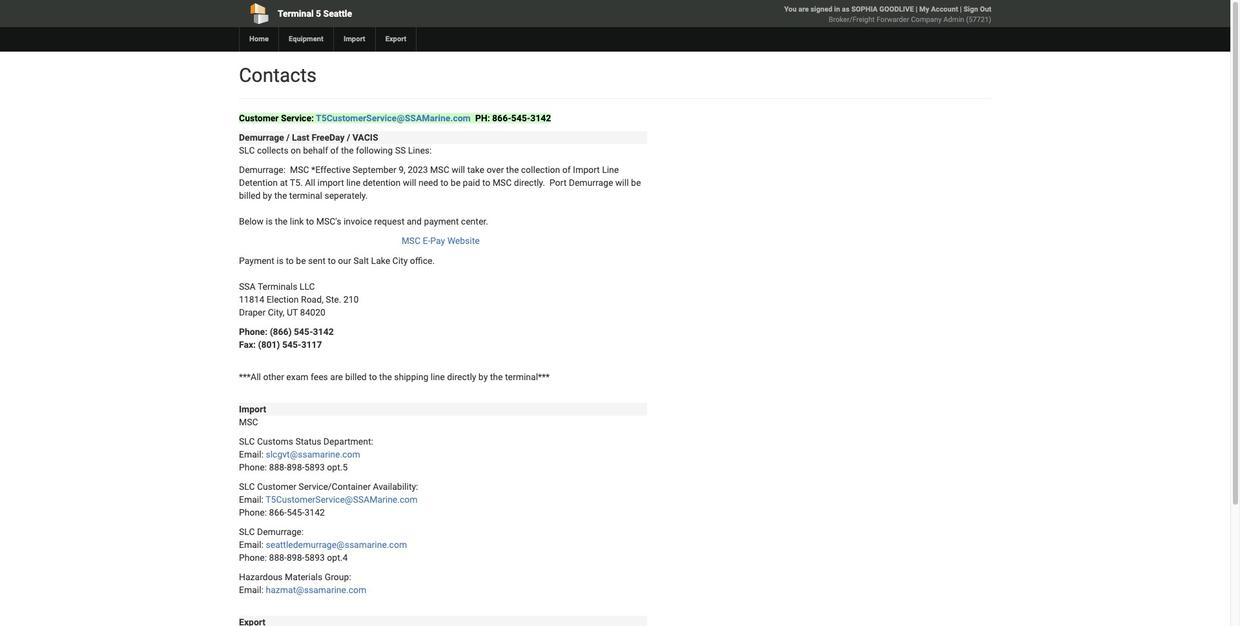 Task type: describe. For each thing, give the bounding box(es) containing it.
lines:
[[408, 145, 432, 156]]

need
[[419, 178, 438, 188]]

2 horizontal spatial will
[[615, 178, 629, 188]]

following
[[356, 145, 393, 156]]

service
[[299, 482, 328, 492]]

1 vertical spatial t5customerservice@ssamarine.com link
[[266, 495, 418, 505]]

all
[[305, 178, 315, 188]]

0 vertical spatial 3142
[[530, 113, 551, 123]]

3142 inside slc customer service /container availability: email: t5customerservice@ssamarine.com phone: 866-545-3142
[[304, 508, 325, 518]]

city
[[392, 256, 408, 266]]

fees are
[[311, 372, 343, 382]]

545- inside slc customer service /container availability: email: t5customerservice@ssamarine.com phone: 866-545-3142
[[287, 508, 304, 518]]

demurrage / last freeday / vacis
[[239, 132, 378, 143]]

at
[[280, 178, 288, 188]]

1 vertical spatial billed
[[345, 372, 367, 382]]

opt.4
[[327, 553, 348, 563]]

(801)
[[258, 340, 280, 350]]

you
[[784, 5, 797, 14]]

hazmat@ssamarine.com
[[266, 585, 366, 596]]

phone: inside slc customs status department: email: slcgvt@ssamarine.com phone: 888-898-5893 opt.5
[[239, 462, 267, 473]]

2023
[[408, 165, 428, 175]]

0 vertical spatial t5customerservice@ssamarine.com link
[[316, 113, 471, 123]]

to right paid
[[482, 178, 490, 188]]

0 vertical spatial customer
[[239, 113, 279, 123]]

slc collects on behalf of the following ss lines:
[[239, 145, 432, 156]]

seperately.
[[325, 191, 368, 201]]

slcgvt@ssamarine.com
[[266, 450, 360, 460]]

billed inside the demurrage:  msc *effective september 9, 2023 msc will take over the collection of import line detention at t5. all import line detention will need to be paid to msc directly.  port demurrage will be billed by the terminal seperately.
[[239, 191, 261, 201]]

9,
[[399, 165, 405, 175]]

to left sent
[[286, 256, 294, 266]]

phone: inside phone: (866) 545-3142 fax: (801) 545-3117
[[239, 327, 267, 337]]

exam
[[286, 372, 308, 382]]

request
[[374, 216, 404, 227]]

september
[[353, 165, 396, 175]]

email: inside slc customs status department: email: slcgvt@ssamarine.com phone: 888-898-5893 opt.5
[[239, 450, 264, 460]]

0 horizontal spatial will
[[403, 178, 416, 188]]

slc for slc customer service /container availability: email: t5customerservice@ssamarine.com phone: 866-545-3142
[[239, 482, 255, 492]]

2 | from the left
[[960, 5, 962, 14]]

(57721)
[[966, 16, 991, 24]]

to right need
[[440, 178, 448, 188]]

(866)
[[270, 327, 292, 337]]

demurrage:
[[257, 527, 304, 537]]

the left terminal***
[[490, 372, 503, 382]]

city,
[[268, 307, 284, 318]]

line inside the demurrage:  msc *effective september 9, 2023 msc will take over the collection of import line detention at t5. all import line detention will need to be paid to msc directly.  port demurrage will be billed by the terminal seperately.
[[346, 178, 361, 188]]

service:
[[281, 113, 314, 123]]

*effective
[[311, 165, 350, 175]]

ssa terminals llc 11814 election road, ste. 210 draper city, ut 84020
[[239, 282, 359, 318]]

1 vertical spatial by
[[479, 372, 488, 382]]

port
[[550, 178, 567, 188]]

898- inside slc demurrage: email: seattledemurrage@ssamarine.com phone: 888-898-5893 opt.4
[[287, 553, 304, 563]]

demurrage:  msc *effective september 9, 2023 msc will take over the collection of import line detention at t5. all import line detention will need to be paid to msc directly.  port demurrage will be billed by the terminal seperately.
[[239, 165, 641, 201]]

to left our
[[328, 256, 336, 266]]

goodlive
[[879, 5, 914, 14]]

msc up need
[[430, 165, 449, 175]]

last
[[292, 132, 309, 143]]

545- right ph: on the top of page
[[511, 113, 530, 123]]

below is the link to msc's invoice request and payment center.
[[239, 216, 488, 227]]

1 horizontal spatial import
[[344, 35, 365, 43]]

1 horizontal spatial 866-
[[492, 113, 511, 123]]

our
[[338, 256, 351, 266]]

opt.5
[[327, 462, 348, 473]]

invoice
[[344, 216, 372, 227]]

terminal
[[278, 8, 314, 19]]

210
[[343, 295, 359, 305]]

seattledemurrage@ssamarine.com link
[[266, 540, 407, 550]]

equipment
[[289, 35, 324, 43]]

home link
[[239, 27, 278, 52]]

terminals
[[258, 282, 297, 292]]

msc's
[[316, 216, 341, 227]]

in
[[834, 5, 840, 14]]

888- inside slc customs status department: email: slcgvt@ssamarine.com phone: 888-898-5893 opt.5
[[269, 462, 287, 473]]

collects
[[257, 145, 288, 156]]

ssa
[[239, 282, 256, 292]]

sign out link
[[964, 5, 991, 14]]

1 horizontal spatial be
[[451, 178, 461, 188]]

of inside the demurrage:  msc *effective september 9, 2023 msc will take over the collection of import line detention at t5. all import line detention will need to be paid to msc directly.  port demurrage will be billed by the terminal seperately.
[[562, 165, 571, 175]]

0 vertical spatial t5customerservice@ssamarine.com
[[316, 113, 471, 123]]

0 horizontal spatial be
[[296, 256, 306, 266]]

slc for slc demurrage: email: seattledemurrage@ssamarine.com phone: 888-898-5893 opt.4
[[239, 527, 255, 537]]

paid
[[463, 178, 480, 188]]

msc up customs
[[239, 417, 258, 428]]

you are signed in as sophia goodlive | my account | sign out broker/freight forwarder company admin (57721)
[[784, 5, 991, 24]]

my account link
[[919, 5, 958, 14]]

sent
[[308, 256, 326, 266]]

terminal***
[[505, 372, 550, 382]]

ph:
[[475, 113, 490, 123]]

***all
[[239, 372, 261, 382]]

payment is to be sent to our salt lake city office.
[[239, 256, 435, 266]]

to right link
[[306, 216, 314, 227]]

***all other exam fees are billed to the shipping line directly by the terminal***
[[239, 372, 550, 382]]

export
[[385, 35, 407, 43]]

as
[[842, 5, 850, 14]]

545- down (866)
[[282, 340, 301, 350]]

shipping
[[394, 372, 428, 382]]

website
[[447, 236, 480, 246]]

and
[[407, 216, 422, 227]]

collection
[[521, 165, 560, 175]]

ste.
[[326, 295, 341, 305]]

import link
[[333, 27, 375, 52]]

account
[[931, 5, 958, 14]]

11814
[[239, 295, 264, 305]]

out
[[980, 5, 991, 14]]

0 horizontal spatial demurrage
[[239, 132, 284, 143]]

home
[[249, 35, 269, 43]]

are
[[798, 5, 809, 14]]

vacis
[[352, 132, 378, 143]]

3142 inside phone: (866) 545-3142 fax: (801) 545-3117
[[313, 327, 334, 337]]

is for payment
[[277, 256, 284, 266]]

export link
[[375, 27, 416, 52]]



Task type: vqa. For each thing, say whether or not it's contained in the screenshot.
FORWARDER
yes



Task type: locate. For each thing, give the bounding box(es) containing it.
forwarder
[[877, 16, 909, 24]]

phone: down customs
[[239, 462, 267, 473]]

is right below
[[266, 216, 273, 227]]

2 898- from the top
[[287, 553, 304, 563]]

demurrage up "collects"
[[239, 132, 284, 143]]

t5customerservice@ssamarine.com link up ss
[[316, 113, 471, 123]]

1 5893 from the top
[[304, 462, 325, 473]]

demurrage inside the demurrage:  msc *effective september 9, 2023 msc will take over the collection of import line detention at t5. all import line detention will need to be paid to msc directly.  port demurrage will be billed by the terminal seperately.
[[569, 178, 613, 188]]

2 888- from the top
[[269, 553, 287, 563]]

detention
[[239, 178, 278, 188]]

terminal
[[289, 191, 322, 201]]

1 email: from the top
[[239, 450, 264, 460]]

1 horizontal spatial will
[[452, 165, 465, 175]]

hazardous
[[239, 572, 283, 583]]

1 horizontal spatial demurrage
[[569, 178, 613, 188]]

888- inside slc demurrage: email: seattledemurrage@ssamarine.com phone: 888-898-5893 opt.4
[[269, 553, 287, 563]]

0 horizontal spatial is
[[266, 216, 273, 227]]

1 horizontal spatial by
[[479, 372, 488, 382]]

3142 up collection
[[530, 113, 551, 123]]

customer left service
[[257, 482, 296, 492]]

billed right the "fees are"
[[345, 372, 367, 382]]

3 email: from the top
[[239, 540, 264, 550]]

3 slc from the top
[[239, 482, 255, 492]]

3 phone: from the top
[[239, 508, 267, 518]]

of up port
[[562, 165, 571, 175]]

0 horizontal spatial 866-
[[269, 508, 287, 518]]

0 vertical spatial billed
[[239, 191, 261, 201]]

email: down hazardous
[[239, 585, 264, 596]]

0 horizontal spatial import
[[239, 404, 266, 415]]

0 horizontal spatial billed
[[239, 191, 261, 201]]

545- up 3117
[[294, 327, 313, 337]]

pay
[[430, 236, 445, 246]]

customer inside slc customer service /container availability: email: t5customerservice@ssamarine.com phone: 866-545-3142
[[257, 482, 296, 492]]

m
[[402, 236, 409, 246]]

898- inside slc customs status department: email: slcgvt@ssamarine.com phone: 888-898-5893 opt.5
[[287, 462, 304, 473]]

by
[[263, 191, 272, 201], [479, 372, 488, 382]]

fax:
[[239, 340, 256, 350]]

3117
[[301, 340, 322, 350]]

take
[[467, 165, 484, 175]]

1 vertical spatial 888-
[[269, 553, 287, 563]]

2 phone: from the top
[[239, 462, 267, 473]]

phone: (866) 545-3142 fax: (801) 545-3117
[[239, 327, 334, 350]]

5893 up materials on the left bottom of page
[[304, 553, 325, 563]]

the left link
[[275, 216, 288, 227]]

5
[[316, 8, 321, 19]]

the down vacis
[[341, 145, 354, 156]]

detention
[[363, 178, 401, 188]]

4 email: from the top
[[239, 585, 264, 596]]

broker/freight
[[829, 16, 875, 24]]

0 horizontal spatial by
[[263, 191, 272, 201]]

2 email: from the top
[[239, 495, 264, 505]]

line
[[346, 178, 361, 188], [431, 372, 445, 382]]

898- down slcgvt@ssamarine.com link
[[287, 462, 304, 473]]

3142
[[530, 113, 551, 123], [313, 327, 334, 337], [304, 508, 325, 518]]

by right directly
[[479, 372, 488, 382]]

import left line
[[573, 165, 600, 175]]

0 horizontal spatial line
[[346, 178, 361, 188]]

1 | from the left
[[916, 5, 918, 14]]

898-
[[287, 462, 304, 473], [287, 553, 304, 563]]

| left my
[[916, 5, 918, 14]]

hazmat@ssamarine.com link
[[266, 585, 366, 596]]

t5.
[[290, 178, 303, 188]]

sign
[[964, 5, 978, 14]]

materials
[[285, 572, 322, 583]]

4 phone: from the top
[[239, 553, 267, 563]]

customer
[[239, 113, 279, 123], [257, 482, 296, 492]]

slc for slc collects on behalf of the following ss lines:
[[239, 145, 255, 156]]

email: inside slc demurrage: email: seattledemurrage@ssamarine.com phone: 888-898-5893 opt.4
[[239, 540, 264, 550]]

customs
[[257, 437, 293, 447]]

email: up demurrage:
[[239, 495, 264, 505]]

lake
[[371, 256, 390, 266]]

by inside the demurrage:  msc *effective september 9, 2023 msc will take over the collection of import line detention at t5. all import line detention will need to be paid to msc directly.  port demurrage will be billed by the terminal seperately.
[[263, 191, 272, 201]]

0 vertical spatial 5893
[[304, 462, 325, 473]]

1 horizontal spatial is
[[277, 256, 284, 266]]

1 vertical spatial 898-
[[287, 553, 304, 563]]

be
[[451, 178, 461, 188], [631, 178, 641, 188], [296, 256, 306, 266]]

2 vertical spatial 3142
[[304, 508, 325, 518]]

the left shipping
[[379, 372, 392, 382]]

1 horizontal spatial |
[[960, 5, 962, 14]]

slc inside slc customs status department: email: slcgvt@ssamarine.com phone: 888-898-5893 opt.5
[[239, 437, 255, 447]]

office.
[[410, 256, 435, 266]]

election
[[267, 295, 299, 305]]

1 slc from the top
[[239, 145, 255, 156]]

phone: inside slc customer service /container availability: email: t5customerservice@ssamarine.com phone: 866-545-3142
[[239, 508, 267, 518]]

2 / from the left
[[347, 132, 350, 143]]

will
[[452, 165, 465, 175], [403, 178, 416, 188], [615, 178, 629, 188]]

0 horizontal spatial |
[[916, 5, 918, 14]]

1 horizontal spatial of
[[562, 165, 571, 175]]

slc for slc customs status department: email: slcgvt@ssamarine.com phone: 888-898-5893 opt.5
[[239, 437, 255, 447]]

2 slc from the top
[[239, 437, 255, 447]]

import down '***all'
[[239, 404, 266, 415]]

email: inside hazardous materials group: email: hazmat@ssamarine.com
[[239, 585, 264, 596]]

email: down customs
[[239, 450, 264, 460]]

0 vertical spatial 898-
[[287, 462, 304, 473]]

1 vertical spatial customer
[[257, 482, 296, 492]]

e-
[[423, 236, 430, 246]]

t5customerservice@ssamarine.com link down /container
[[266, 495, 418, 505]]

hazardous materials group: email: hazmat@ssamarine.com
[[239, 572, 366, 596]]

1 888- from the top
[[269, 462, 287, 473]]

the down at
[[274, 191, 287, 201]]

of down freeday
[[330, 145, 339, 156]]

545- up demurrage:
[[287, 508, 304, 518]]

898- up materials on the left bottom of page
[[287, 553, 304, 563]]

freeday
[[312, 132, 345, 143]]

1 horizontal spatial line
[[431, 372, 445, 382]]

road,
[[301, 295, 324, 305]]

1 vertical spatial of
[[562, 165, 571, 175]]

import down seattle
[[344, 35, 365, 43]]

billed
[[239, 191, 261, 201], [345, 372, 367, 382]]

msc up the t5.
[[290, 165, 309, 175]]

2 vertical spatial import
[[239, 404, 266, 415]]

5893 down slcgvt@ssamarine.com
[[304, 462, 325, 473]]

1 vertical spatial demurrage
[[569, 178, 613, 188]]

line left directly
[[431, 372, 445, 382]]

t5customerservice@ssamarine.com link
[[316, 113, 471, 123], [266, 495, 418, 505]]

email: inside slc customer service /container availability: email: t5customerservice@ssamarine.com phone: 866-545-3142
[[239, 495, 264, 505]]

t5customerservice@ssamarine.com
[[316, 113, 471, 123], [266, 495, 418, 505]]

slc inside slc customer service /container availability: email: t5customerservice@ssamarine.com phone: 866-545-3142
[[239, 482, 255, 492]]

import
[[318, 178, 344, 188]]

1 vertical spatial 866-
[[269, 508, 287, 518]]

other
[[263, 372, 284, 382]]

directly
[[447, 372, 476, 382]]

slc customer service /container availability: email: t5customerservice@ssamarine.com phone: 866-545-3142
[[239, 482, 418, 518]]

866- right ph: on the top of page
[[492, 113, 511, 123]]

line up seperately.
[[346, 178, 361, 188]]

will down line
[[615, 178, 629, 188]]

by down the detention
[[263, 191, 272, 201]]

0 horizontal spatial of
[[330, 145, 339, 156]]

slc inside slc demurrage: email: seattledemurrage@ssamarine.com phone: 888-898-5893 opt.4
[[239, 527, 255, 537]]

5893 inside slc demurrage: email: seattledemurrage@ssamarine.com phone: 888-898-5893 opt.4
[[304, 553, 325, 563]]

salt
[[353, 256, 369, 266]]

the
[[341, 145, 354, 156], [506, 165, 519, 175], [274, 191, 287, 201], [275, 216, 288, 227], [379, 372, 392, 382], [490, 372, 503, 382]]

/ left last
[[286, 132, 290, 143]]

customer up "collects"
[[239, 113, 279, 123]]

2 horizontal spatial import
[[573, 165, 600, 175]]

company
[[911, 16, 942, 24]]

sc
[[409, 236, 420, 246]]

| left sign
[[960, 5, 962, 14]]

0 vertical spatial by
[[263, 191, 272, 201]]

ss
[[395, 145, 406, 156]]

line
[[602, 165, 619, 175]]

/container
[[328, 482, 371, 492]]

1 horizontal spatial /
[[347, 132, 350, 143]]

phone: up fax:
[[239, 327, 267, 337]]

contacts
[[239, 64, 317, 87]]

3142 down service
[[304, 508, 325, 518]]

demurrage down line
[[569, 178, 613, 188]]

t5customerservice@ssamarine.com down /container
[[266, 495, 418, 505]]

email:
[[239, 450, 264, 460], [239, 495, 264, 505], [239, 540, 264, 550], [239, 585, 264, 596]]

0 vertical spatial 888-
[[269, 462, 287, 473]]

888- up hazardous
[[269, 553, 287, 563]]

status
[[295, 437, 321, 447]]

phone: up demurrage:
[[239, 508, 267, 518]]

will down 9, at the top left of page
[[403, 178, 416, 188]]

2 5893 from the top
[[304, 553, 325, 563]]

1 vertical spatial import
[[573, 165, 600, 175]]

0 horizontal spatial /
[[286, 132, 290, 143]]

0 vertical spatial of
[[330, 145, 339, 156]]

phone: inside slc demurrage: email: seattledemurrage@ssamarine.com phone: 888-898-5893 opt.4
[[239, 553, 267, 563]]

1 vertical spatial 5893
[[304, 553, 325, 563]]

t5customerservice@ssamarine.com up ss
[[316, 113, 471, 123]]

866- up demurrage:
[[269, 508, 287, 518]]

1 898- from the top
[[287, 462, 304, 473]]

1 vertical spatial 3142
[[313, 327, 334, 337]]

equipment link
[[278, 27, 333, 52]]

t5customerservice@ssamarine.com inside slc customer service /container availability: email: t5customerservice@ssamarine.com phone: 866-545-3142
[[266, 495, 418, 505]]

is right payment
[[277, 256, 284, 266]]

terminal 5 seattle
[[278, 8, 352, 19]]

ut
[[287, 307, 298, 318]]

signed
[[811, 5, 832, 14]]

the right over
[[506, 165, 519, 175]]

1 vertical spatial is
[[277, 256, 284, 266]]

billed down the detention
[[239, 191, 261, 201]]

0 vertical spatial import
[[344, 35, 365, 43]]

0 vertical spatial line
[[346, 178, 361, 188]]

0 vertical spatial is
[[266, 216, 273, 227]]

3142 up 3117
[[313, 327, 334, 337]]

below
[[239, 216, 264, 227]]

1 phone: from the top
[[239, 327, 267, 337]]

email: down demurrage:
[[239, 540, 264, 550]]

1 horizontal spatial billed
[[345, 372, 367, 382]]

center.
[[461, 216, 488, 227]]

over
[[487, 165, 504, 175]]

0 vertical spatial 866-
[[492, 113, 511, 123]]

/ left vacis
[[347, 132, 350, 143]]

msc down over
[[493, 178, 512, 188]]

admin
[[943, 16, 964, 24]]

1 vertical spatial t5customerservice@ssamarine.com
[[266, 495, 418, 505]]

1 vertical spatial line
[[431, 372, 445, 382]]

payment
[[239, 256, 274, 266]]

888- down customs
[[269, 462, 287, 473]]

5893 inside slc customs status department: email: slcgvt@ssamarine.com phone: 888-898-5893 opt.5
[[304, 462, 325, 473]]

0 vertical spatial demurrage
[[239, 132, 284, 143]]

will left take
[[452, 165, 465, 175]]

4 slc from the top
[[239, 527, 255, 537]]

2 horizontal spatial be
[[631, 178, 641, 188]]

is for below
[[266, 216, 273, 227]]

availability:
[[373, 482, 418, 492]]

draper
[[239, 307, 266, 318]]

on
[[291, 145, 301, 156]]

import inside the demurrage:  msc *effective september 9, 2023 msc will take over the collection of import line detention at t5. all import line detention will need to be paid to msc directly.  port demurrage will be billed by the terminal seperately.
[[573, 165, 600, 175]]

1 / from the left
[[286, 132, 290, 143]]

payment
[[424, 216, 459, 227]]

seattle
[[323, 8, 352, 19]]

to left shipping
[[369, 372, 377, 382]]

phone: up hazardous
[[239, 553, 267, 563]]

866- inside slc customer service /container availability: email: t5customerservice@ssamarine.com phone: 866-545-3142
[[269, 508, 287, 518]]

slc demurrage: email: seattledemurrage@ssamarine.com phone: 888-898-5893 opt.4
[[239, 527, 407, 563]]



